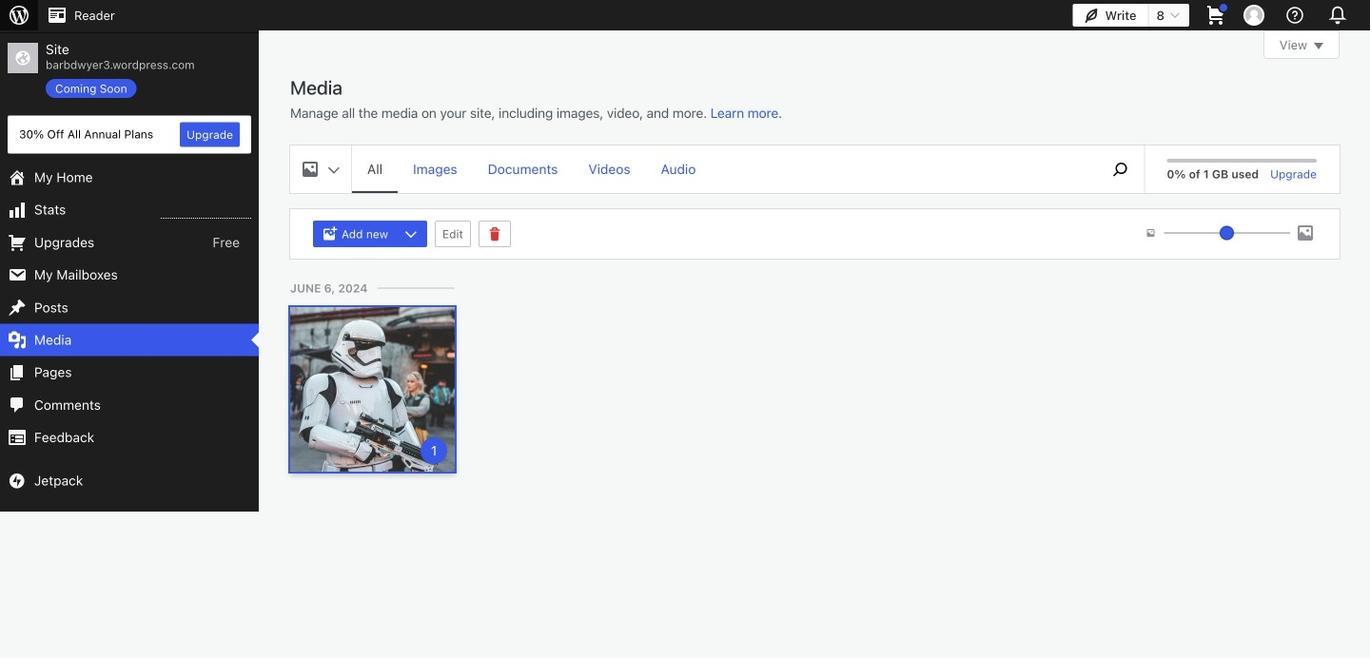 Task type: locate. For each thing, give the bounding box(es) containing it.
manage your notifications image
[[1325, 2, 1351, 29]]

img image
[[8, 471, 27, 490]]

menu
[[352, 146, 1087, 193]]

group
[[313, 221, 435, 247]]

None search field
[[1097, 146, 1144, 193]]

main content
[[249, 30, 1340, 482]]

None range field
[[1164, 225, 1290, 242]]



Task type: describe. For each thing, give the bounding box(es) containing it.
manage your sites image
[[8, 4, 30, 27]]

highest hourly views 0 image
[[161, 206, 251, 219]]

shallow focus photo of stormtrooper image
[[249, 307, 496, 472]]

help image
[[1284, 4, 1307, 27]]

closed image
[[1314, 43, 1324, 49]]

my profile image
[[1244, 5, 1265, 26]]

my shopping cart image
[[1205, 4, 1228, 27]]



Task type: vqa. For each thing, say whether or not it's contained in the screenshot.
FORM
no



